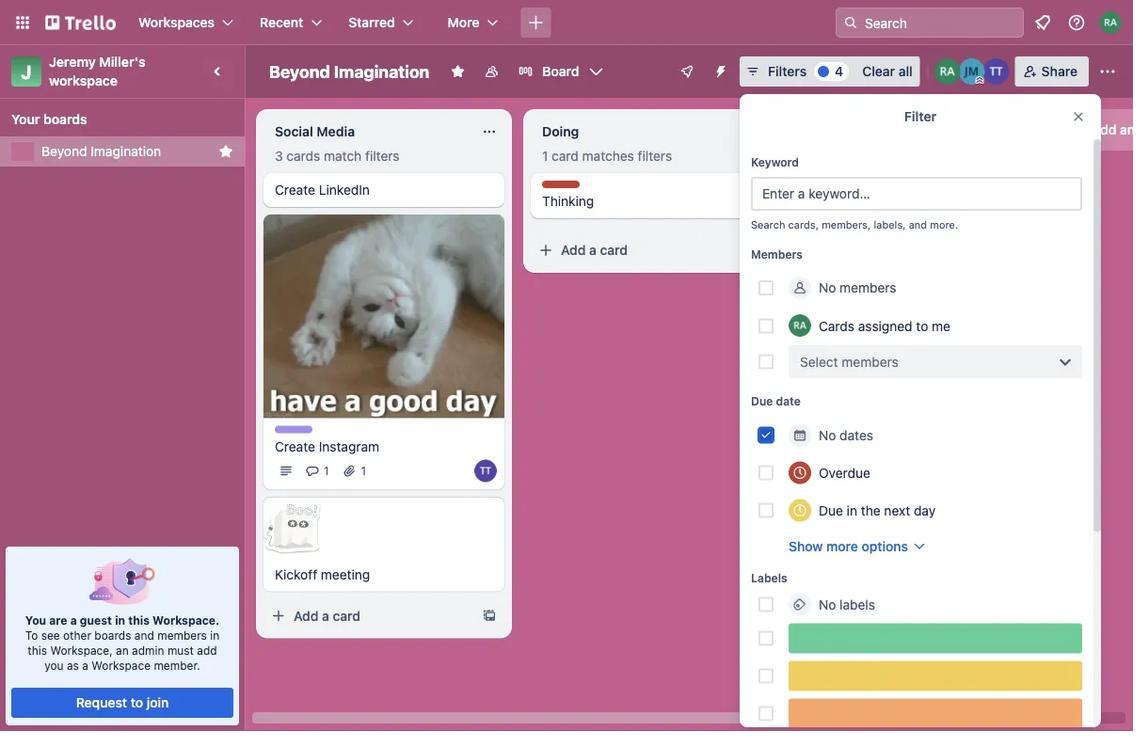 Task type: locate. For each thing, give the bounding box(es) containing it.
card down doing on the top of the page
[[552, 148, 579, 164]]

to
[[917, 318, 929, 334], [131, 696, 143, 711]]

members up must
[[157, 629, 207, 642]]

0 vertical spatial create
[[275, 182, 315, 198]]

add up the members,
[[829, 190, 854, 205]]

2 horizontal spatial add a card
[[829, 190, 896, 205]]

keyword
[[752, 155, 800, 169]]

2 create from the top
[[275, 439, 315, 454]]

1 vertical spatial no
[[819, 428, 837, 443]]

beyond imagination down your boards with 1 items element
[[41, 144, 161, 159]]

and left the more.
[[910, 219, 928, 231]]

card up labels, at the top
[[868, 190, 896, 205]]

beyond
[[269, 61, 330, 81], [41, 144, 87, 159]]

1 horizontal spatial create from template… image
[[750, 243, 765, 258]]

color: orange, title: none element
[[789, 699, 1083, 729]]

more button
[[437, 8, 510, 38]]

2 vertical spatial in
[[210, 629, 220, 642]]

filters down doing text field
[[638, 148, 673, 164]]

due left date
[[752, 395, 774, 408]]

in left the
[[847, 503, 858, 518]]

add for social media "add a card" button
[[294, 608, 319, 624]]

1 down create instagram
[[324, 465, 329, 478]]

filters down social media text box
[[365, 148, 400, 164]]

0 vertical spatial beyond
[[269, 61, 330, 81]]

1 no from the top
[[819, 280, 837, 296]]

0 horizontal spatial beyond
[[41, 144, 87, 159]]

add a card button down kickoff meeting link
[[264, 601, 475, 631]]

match
[[324, 148, 362, 164]]

0 horizontal spatial and
[[135, 629, 154, 642]]

imagination down your boards with 1 items element
[[91, 144, 161, 159]]

star or unstar board image
[[451, 64, 466, 79]]

add a card up search cards, members, labels, and more.
[[829, 190, 896, 205]]

1 vertical spatial imagination
[[91, 144, 161, 159]]

workspace,
[[50, 644, 113, 657]]

an inside you are a guest in this workspace. to see other boards and members in this workspace, an admin must add you as a workspace member.
[[116, 644, 129, 657]]

0 vertical spatial add a card
[[829, 190, 896, 205]]

0 horizontal spatial an
[[116, 644, 129, 657]]

0 horizontal spatial to
[[131, 696, 143, 711]]

add a card button up labels, at the top
[[799, 183, 1010, 213]]

no members
[[819, 280, 897, 296]]

no up the 'cards'
[[819, 280, 837, 296]]

0 vertical spatial members
[[840, 280, 897, 296]]

add a card button for doing
[[531, 235, 742, 266]]

beyond down your boards
[[41, 144, 87, 159]]

add for rightmost "add a card" button
[[829, 190, 854, 205]]

1 vertical spatial due
[[819, 503, 844, 518]]

pete ghost image
[[262, 498, 323, 558]]

0 horizontal spatial in
[[115, 614, 125, 627]]

instagram
[[319, 439, 380, 454]]

add right close popover icon
[[1093, 122, 1117, 138]]

beyond inside board name text field
[[269, 61, 330, 81]]

create down cards
[[275, 182, 315, 198]]

2 vertical spatial add a card button
[[264, 601, 475, 631]]

search cards, members, labels, and more.
[[752, 219, 959, 231]]

0 vertical spatial boards
[[43, 112, 87, 127]]

add inside "button"
[[1093, 122, 1117, 138]]

0 vertical spatial an
[[1121, 122, 1134, 138]]

1 horizontal spatial in
[[210, 629, 220, 642]]

card down meeting
[[333, 608, 361, 624]]

add a card down thinking
[[561, 243, 628, 258]]

a right as
[[82, 659, 88, 672]]

2 vertical spatial no
[[819, 597, 837, 613]]

workspace
[[92, 659, 151, 672]]

1 horizontal spatial to
[[917, 318, 929, 334]]

0 vertical spatial no
[[819, 280, 837, 296]]

1 horizontal spatial boards
[[94, 629, 131, 642]]

labels,
[[874, 219, 907, 231]]

0 horizontal spatial boards
[[43, 112, 87, 127]]

0 horizontal spatial create from template… image
[[482, 609, 497, 624]]

beyond imagination inside board name text field
[[269, 61, 430, 81]]

2 no from the top
[[819, 428, 837, 443]]

1 vertical spatial terry turtle (terryturtle) image
[[475, 460, 497, 483]]

0 vertical spatial to
[[917, 318, 929, 334]]

this up admin
[[128, 614, 150, 627]]

add a card button down the thinking link
[[531, 235, 742, 266]]

1 vertical spatial an
[[116, 644, 129, 657]]

day
[[914, 503, 936, 518]]

an
[[1121, 122, 1134, 138], [116, 644, 129, 657]]

add a card for doing
[[561, 243, 628, 258]]

this down to
[[28, 644, 47, 657]]

due
[[752, 395, 774, 408], [819, 503, 844, 518]]

1 vertical spatial beyond
[[41, 144, 87, 159]]

no left dates
[[819, 428, 837, 443]]

0 vertical spatial and
[[910, 219, 928, 231]]

ruby anderson (rubyanderson7) image left the 'cards'
[[789, 315, 812, 337]]

this
[[128, 614, 150, 627], [28, 644, 47, 657]]

terry turtle (terryturtle) image
[[984, 58, 1010, 85], [475, 460, 497, 483]]

1 vertical spatial create from template… image
[[482, 609, 497, 624]]

no dates
[[819, 428, 874, 443]]

select
[[801, 354, 839, 370]]

1 vertical spatial boards
[[94, 629, 131, 642]]

a down kickoff meeting
[[322, 608, 330, 624]]

search image
[[844, 15, 859, 30]]

1 vertical spatial and
[[135, 629, 154, 642]]

in
[[847, 503, 858, 518], [115, 614, 125, 627], [210, 629, 220, 642]]

create from template… image for social media
[[482, 609, 497, 624]]

see
[[41, 629, 60, 642]]

add an
[[1093, 122, 1134, 138]]

in right guest
[[115, 614, 125, 627]]

in up add
[[210, 629, 220, 642]]

card down the thinking link
[[600, 243, 628, 258]]

add for doing "add a card" button
[[561, 243, 586, 258]]

primary element
[[0, 0, 1134, 45]]

an up workspace
[[116, 644, 129, 657]]

1 down doing on the top of the page
[[542, 148, 548, 164]]

as
[[67, 659, 79, 672]]

add for add an "button"
[[1093, 122, 1117, 138]]

members,
[[822, 219, 871, 231]]

to left join
[[131, 696, 143, 711]]

boards
[[43, 112, 87, 127], [94, 629, 131, 642]]

workspace
[[49, 73, 118, 89]]

beyond imagination link
[[41, 142, 211, 161]]

show more options
[[789, 539, 909, 554]]

1 vertical spatial add a card button
[[531, 235, 742, 266]]

color: purple, title: none image
[[275, 426, 313, 434]]

boards right your
[[43, 112, 87, 127]]

color: bold red, title: "thoughts" element
[[542, 181, 594, 195]]

1 vertical spatial in
[[115, 614, 125, 627]]

2 vertical spatial members
[[157, 629, 207, 642]]

0 vertical spatial due
[[752, 395, 774, 408]]

members down the cards assigned to me
[[842, 354, 899, 370]]

filters
[[365, 148, 400, 164], [638, 148, 673, 164]]

linkedin
[[319, 182, 370, 198]]

0 vertical spatial create from template… image
[[750, 243, 765, 258]]

0 vertical spatial this
[[128, 614, 150, 627]]

2 filters from the left
[[638, 148, 673, 164]]

dates
[[840, 428, 874, 443]]

0 vertical spatial imagination
[[334, 61, 430, 81]]

a down thinking
[[590, 243, 597, 258]]

1 horizontal spatial add a card button
[[531, 235, 742, 266]]

0 horizontal spatial due
[[752, 395, 774, 408]]

0 horizontal spatial ruby anderson (rubyanderson7) image
[[789, 315, 812, 337]]

no left labels
[[819, 597, 837, 613]]

0 vertical spatial in
[[847, 503, 858, 518]]

members
[[752, 248, 803, 261]]

create from template… image
[[750, 243, 765, 258], [482, 609, 497, 624]]

member.
[[154, 659, 200, 672]]

add down thinking
[[561, 243, 586, 258]]

and
[[910, 219, 928, 231], [135, 629, 154, 642]]

doing 1 card matches filters
[[542, 124, 673, 164]]

0 vertical spatial ruby anderson (rubyanderson7) image
[[935, 58, 961, 85]]

0 horizontal spatial imagination
[[91, 144, 161, 159]]

1 horizontal spatial terry turtle (terryturtle) image
[[984, 58, 1010, 85]]

1 horizontal spatial beyond imagination
[[269, 61, 430, 81]]

Search field
[[859, 8, 1024, 37]]

1 filters from the left
[[365, 148, 400, 164]]

add a card down kickoff meeting
[[294, 608, 361, 624]]

color: green, title: none element
[[789, 624, 1083, 654]]

0 horizontal spatial this
[[28, 644, 47, 657]]

0 vertical spatial add a card button
[[799, 183, 1010, 213]]

create instagram
[[275, 439, 380, 454]]

2 horizontal spatial in
[[847, 503, 858, 518]]

1 horizontal spatial this
[[128, 614, 150, 627]]

board
[[543, 64, 580, 79]]

beyond imagination down starred
[[269, 61, 430, 81]]

0 vertical spatial terry turtle (terryturtle) image
[[984, 58, 1010, 85]]

all
[[899, 64, 913, 79]]

select members
[[801, 354, 899, 370]]

cards
[[819, 318, 855, 334]]

members up the cards assigned to me
[[840, 280, 897, 296]]

due for due date
[[752, 395, 774, 408]]

share button
[[1016, 57, 1090, 87]]

1 vertical spatial create
[[275, 439, 315, 454]]

filters
[[769, 64, 807, 79]]

2 vertical spatial add a card
[[294, 608, 361, 624]]

add a card for social media
[[294, 608, 361, 624]]

labels
[[752, 572, 788, 585]]

create down color: purple, title: none image
[[275, 439, 315, 454]]

1 horizontal spatial filters
[[638, 148, 673, 164]]

your boards with 1 items element
[[11, 108, 224, 131]]

1 vertical spatial beyond imagination
[[41, 144, 161, 159]]

more
[[448, 15, 480, 30]]

doing
[[542, 124, 580, 139]]

2 horizontal spatial 1
[[542, 148, 548, 164]]

due up more
[[819, 503, 844, 518]]

starred icon image
[[219, 144, 234, 159]]

0 notifications image
[[1032, 11, 1055, 34]]

beyond down recent popup button
[[269, 61, 330, 81]]

clear all
[[863, 64, 913, 79]]

and up admin
[[135, 629, 154, 642]]

an right close popover icon
[[1121, 122, 1134, 138]]

boards down guest
[[94, 629, 131, 642]]

1 create from the top
[[275, 182, 315, 198]]

this member is an admin of this board. image
[[976, 76, 985, 85]]

thoughts
[[542, 182, 594, 195]]

3 no from the top
[[819, 597, 837, 613]]

1
[[542, 148, 548, 164], [324, 465, 329, 478], [361, 465, 367, 478]]

a up search cards, members, labels, and more.
[[857, 190, 864, 205]]

1 down instagram
[[361, 465, 367, 478]]

0 vertical spatial beyond imagination
[[269, 61, 430, 81]]

a
[[857, 190, 864, 205], [590, 243, 597, 258], [322, 608, 330, 624], [70, 614, 77, 627], [82, 659, 88, 672]]

1 horizontal spatial imagination
[[334, 61, 430, 81]]

j
[[21, 60, 32, 82]]

imagination down starred dropdown button
[[334, 61, 430, 81]]

0 horizontal spatial add a card button
[[264, 601, 475, 631]]

1 vertical spatial to
[[131, 696, 143, 711]]

add
[[1093, 122, 1117, 138], [829, 190, 854, 205], [561, 243, 586, 258], [294, 608, 319, 624]]

no
[[819, 280, 837, 296], [819, 428, 837, 443], [819, 597, 837, 613]]

1 vertical spatial members
[[842, 354, 899, 370]]

cards,
[[789, 219, 819, 231]]

1 horizontal spatial beyond
[[269, 61, 330, 81]]

0 horizontal spatial filters
[[365, 148, 400, 164]]

1 horizontal spatial add a card
[[561, 243, 628, 258]]

labels
[[840, 597, 876, 613]]

show menu image
[[1099, 62, 1118, 81]]

to left me
[[917, 318, 929, 334]]

1 horizontal spatial an
[[1121, 122, 1134, 138]]

0 horizontal spatial add a card
[[294, 608, 361, 624]]

and inside you are a guest in this workspace. to see other boards and members in this workspace, an admin must add you as a workspace member.
[[135, 629, 154, 642]]

1 horizontal spatial due
[[819, 503, 844, 518]]

close popover image
[[1072, 109, 1087, 124]]

1 vertical spatial add a card
[[561, 243, 628, 258]]

add a card
[[829, 190, 896, 205], [561, 243, 628, 258], [294, 608, 361, 624]]

are
[[49, 614, 67, 627]]

ruby anderson (rubyanderson7) image
[[935, 58, 961, 85], [789, 315, 812, 337]]

ruby anderson (rubyanderson7) image left this member is an admin of this board. image
[[935, 58, 961, 85]]

members for no members
[[840, 280, 897, 296]]

card
[[552, 148, 579, 164], [868, 190, 896, 205], [600, 243, 628, 258], [333, 608, 361, 624]]

Board name text field
[[260, 57, 439, 87]]

add down kickoff
[[294, 608, 319, 624]]

a for rightmost "add a card" button
[[857, 190, 864, 205]]

you
[[25, 614, 46, 627]]

due in the next day
[[819, 503, 936, 518]]



Task type: describe. For each thing, give the bounding box(es) containing it.
create instagram link
[[275, 437, 494, 456]]

matches
[[583, 148, 635, 164]]

1 vertical spatial ruby anderson (rubyanderson7) image
[[789, 315, 812, 337]]

power ups image
[[680, 64, 695, 79]]

Social Media text field
[[264, 117, 471, 147]]

cards assigned to me
[[819, 318, 951, 334]]

0 horizontal spatial terry turtle (terryturtle) image
[[475, 460, 497, 483]]

next
[[885, 503, 911, 518]]

starred button
[[337, 8, 425, 38]]

0 horizontal spatial beyond imagination
[[41, 144, 161, 159]]

recent
[[260, 15, 304, 30]]

members for select members
[[842, 354, 899, 370]]

thinking
[[542, 194, 595, 209]]

a right are
[[70, 614, 77, 627]]

kickoff
[[275, 567, 318, 582]]

card for rightmost "add a card" button
[[868, 190, 896, 205]]

jeremy miller's workspace
[[49, 54, 149, 89]]

card for doing "add a card" button
[[600, 243, 628, 258]]

create board or workspace image
[[527, 13, 546, 32]]

a for social media "add a card" button
[[322, 608, 330, 624]]

more.
[[931, 219, 959, 231]]

filters inside doing 1 card matches filters
[[638, 148, 673, 164]]

share
[[1042, 64, 1078, 79]]

media
[[317, 124, 355, 139]]

1 inside doing 1 card matches filters
[[542, 148, 548, 164]]

thinking link
[[542, 192, 761, 211]]

overdue
[[819, 465, 871, 481]]

must
[[168, 644, 194, 657]]

an inside add an "button"
[[1121, 122, 1134, 138]]

you are a guest in this workspace. to see other boards and members in this workspace, an admin must add you as a workspace member.
[[25, 614, 220, 672]]

no for no members
[[819, 280, 837, 296]]

kickoff meeting
[[275, 567, 370, 582]]

request
[[76, 696, 127, 711]]

3
[[275, 148, 283, 164]]

request to join
[[76, 696, 169, 711]]

assigned
[[859, 318, 913, 334]]

no labels
[[819, 597, 876, 613]]

1 horizontal spatial and
[[910, 219, 928, 231]]

board button
[[511, 57, 612, 87]]

show more options button
[[789, 537, 928, 556]]

search
[[752, 219, 786, 231]]

ruby anderson (rubyanderson7) image
[[1100, 11, 1123, 34]]

a for doing "add a card" button
[[590, 243, 597, 258]]

color: yellow, title: none element
[[789, 662, 1083, 692]]

meeting
[[321, 567, 370, 582]]

add an button
[[1059, 109, 1134, 151]]

no for no dates
[[819, 428, 837, 443]]

workspaces button
[[127, 8, 245, 38]]

imagination inside board name text field
[[334, 61, 430, 81]]

me
[[933, 318, 951, 334]]

create for create instagram
[[275, 439, 315, 454]]

card inside doing 1 card matches filters
[[552, 148, 579, 164]]

1 horizontal spatial 1
[[361, 465, 367, 478]]

kickoff meeting link
[[275, 565, 494, 584]]

jeremy
[[49, 54, 96, 70]]

request to join button
[[11, 688, 233, 719]]

workspace navigation collapse icon image
[[205, 58, 232, 85]]

due date
[[752, 395, 801, 408]]

thoughts thinking
[[542, 182, 595, 209]]

workspace.
[[153, 614, 220, 627]]

recent button
[[249, 8, 334, 38]]

your
[[11, 112, 40, 127]]

members inside you are a guest in this workspace. to see other boards and members in this workspace, an admin must add you as a workspace member.
[[157, 629, 207, 642]]

cards
[[287, 148, 320, 164]]

back to home image
[[45, 8, 116, 38]]

filter
[[905, 109, 937, 124]]

workspaces
[[138, 15, 215, 30]]

the
[[862, 503, 881, 518]]

join
[[147, 696, 169, 711]]

more
[[827, 539, 859, 554]]

0 horizontal spatial 1
[[324, 465, 329, 478]]

options
[[862, 539, 909, 554]]

to
[[25, 629, 38, 642]]

due for due in the next day
[[819, 503, 844, 518]]

social media
[[275, 124, 355, 139]]

your boards
[[11, 112, 87, 127]]

create linkedin link
[[275, 181, 494, 200]]

open information menu image
[[1068, 13, 1087, 32]]

starred
[[349, 15, 395, 30]]

add a card button for social media
[[264, 601, 475, 631]]

miller's
[[99, 54, 146, 70]]

show
[[789, 539, 823, 554]]

2 horizontal spatial add a card button
[[799, 183, 1010, 213]]

4
[[836, 64, 844, 79]]

automation image
[[707, 57, 733, 83]]

clear all button
[[855, 57, 921, 87]]

workspace visible image
[[484, 64, 500, 79]]

Enter a keyword… text field
[[752, 177, 1083, 211]]

boards inside you are a guest in this workspace. to see other boards and members in this workspace, an admin must add you as a workspace member.
[[94, 629, 131, 642]]

to inside button
[[131, 696, 143, 711]]

date
[[777, 395, 801, 408]]

no for no labels
[[819, 597, 837, 613]]

1 vertical spatial this
[[28, 644, 47, 657]]

3 cards match filters
[[275, 148, 400, 164]]

other
[[63, 629, 91, 642]]

Doing text field
[[531, 117, 738, 147]]

card for social media "add a card" button
[[333, 608, 361, 624]]

create from template… image for doing
[[750, 243, 765, 258]]

social
[[275, 124, 313, 139]]

guest
[[80, 614, 112, 627]]

add
[[197, 644, 217, 657]]

1 horizontal spatial ruby anderson (rubyanderson7) image
[[935, 58, 961, 85]]

jeremy miller (jeremymiller198) image
[[959, 58, 986, 85]]

create for create linkedin
[[275, 182, 315, 198]]

clear
[[863, 64, 896, 79]]

admin
[[132, 644, 164, 657]]



Task type: vqa. For each thing, say whether or not it's contained in the screenshot.
the top Get
no



